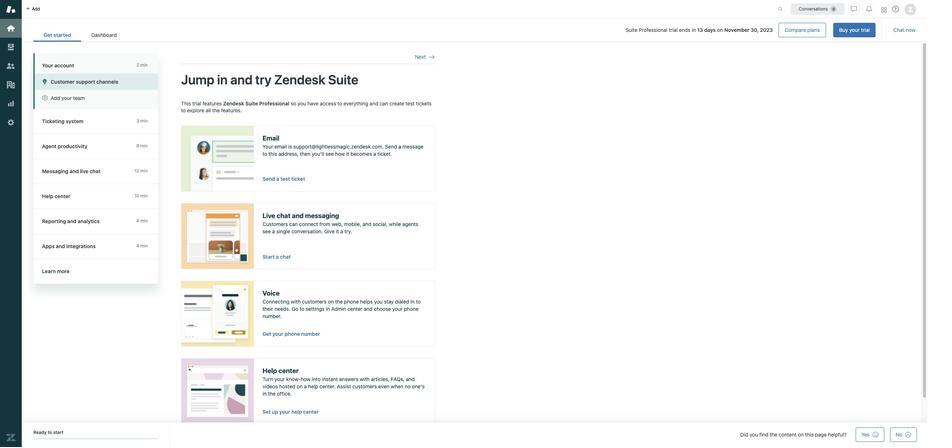 Task type: vqa. For each thing, say whether or not it's contained in the screenshot.


Task type: locate. For each thing, give the bounding box(es) containing it.
min inside agent productivity heading
[[140, 143, 148, 149]]

1 horizontal spatial customers
[[353, 383, 377, 390]]

1 vertical spatial see
[[263, 228, 271, 234]]

create
[[390, 100, 405, 106]]

1 vertical spatial this
[[806, 432, 814, 438]]

agent productivity heading
[[33, 134, 165, 159]]

professional
[[639, 27, 668, 33], [259, 100, 290, 106]]

1 4 from the top
[[136, 218, 139, 224]]

customer support channels
[[51, 79, 118, 85]]

8
[[136, 143, 139, 149]]

customer support channels button
[[35, 74, 158, 90]]

0 vertical spatial this
[[269, 151, 277, 157]]

1 vertical spatial chat
[[277, 212, 291, 220]]

1 horizontal spatial your
[[263, 144, 273, 150]]

1 horizontal spatial see
[[326, 151, 334, 157]]

phone left number
[[285, 331, 300, 337]]

1 vertical spatial help
[[292, 409, 302, 415]]

0 horizontal spatial professional
[[259, 100, 290, 106]]

can left create
[[380, 100, 388, 106]]

1 horizontal spatial you
[[374, 299, 383, 305]]

a inside button
[[276, 254, 279, 260]]

4 inside apps and integrations heading
[[136, 243, 139, 249]]

your inside your account heading
[[42, 62, 53, 69]]

it down 'web,'
[[336, 228, 339, 234]]

center inside 'help center turn your know-how into instant answers with articles, faqs, and videos hosted on a help center. assist customers even when no one's in the office.'
[[279, 367, 299, 375]]

when
[[391, 383, 404, 390]]

customers down articles,
[[353, 383, 377, 390]]

customers inside 'help center turn your know-how into instant answers with articles, faqs, and videos hosted on a help center. assist customers even when no one's in the office.'
[[353, 383, 377, 390]]

and inside voice connecting with customers on the phone helps you stay dialed in to their needs. go to settings in admin center and choose your phone number.
[[364, 306, 373, 312]]

in right jump
[[217, 72, 228, 87]]

a right hosted
[[304, 383, 307, 390]]

section
[[133, 23, 876, 37]]

2 vertical spatial chat
[[280, 254, 291, 260]]

this
[[269, 151, 277, 157], [806, 432, 814, 438]]

center down helps
[[348, 306, 363, 312]]

12
[[135, 168, 139, 174]]

0 horizontal spatial send
[[263, 176, 275, 182]]

send
[[385, 144, 397, 150], [263, 176, 275, 182]]

1 horizontal spatial this
[[806, 432, 814, 438]]

help center turn your know-how into instant answers with articles, faqs, and videos hosted on a help center. assist customers even when no one's in the office.
[[263, 367, 425, 397]]

you inside "so you have access to everything and can create test tickets to explore all the features."
[[298, 100, 306, 106]]

1 horizontal spatial suite
[[328, 72, 359, 87]]

to down this
[[181, 107, 186, 114]]

to left start at left bottom
[[48, 430, 52, 435]]

4 min from the top
[[140, 168, 148, 174]]

0 horizontal spatial see
[[263, 228, 271, 234]]

help up 'reporting' on the left of the page
[[42, 193, 53, 199]]

in down videos
[[263, 391, 267, 397]]

get
[[43, 32, 52, 38], [263, 331, 271, 337]]

reporting and analytics heading
[[33, 209, 165, 234]]

1 vertical spatial suite
[[328, 72, 359, 87]]

min inside your account heading
[[140, 62, 148, 68]]

see down the support@lightlessmagic.zendesk.com.
[[326, 151, 334, 157]]

1 vertical spatial you
[[374, 299, 383, 305]]

0 vertical spatial how
[[335, 151, 345, 157]]

1 vertical spatial get
[[263, 331, 271, 337]]

your inside email your email is support@lightlessmagic.zendesk.com. send a message to this address, then you'll see how it becomes a ticket.
[[263, 144, 273, 150]]

tab list
[[33, 28, 127, 42]]

and left social,
[[363, 221, 372, 227]]

how down the support@lightlessmagic.zendesk.com.
[[335, 151, 345, 157]]

a
[[399, 144, 401, 150], [374, 151, 376, 157], [277, 176, 279, 182], [272, 228, 275, 234], [341, 228, 343, 234], [276, 254, 279, 260], [304, 383, 307, 390]]

and left try
[[231, 72, 253, 87]]

into
[[312, 376, 321, 382]]

features.
[[221, 107, 242, 114]]

1 horizontal spatial trial
[[669, 27, 678, 33]]

send up ticket.
[[385, 144, 397, 150]]

get started
[[43, 32, 71, 38]]

test left ticket
[[281, 176, 290, 182]]

section containing suite professional trial ends in
[[133, 23, 876, 37]]

can inside "so you have access to everything and can create test tickets to explore all the features."
[[380, 100, 388, 106]]

start
[[263, 254, 275, 260]]

so
[[291, 100, 297, 106]]

chat up customers
[[277, 212, 291, 220]]

progress-bar progress bar
[[33, 438, 158, 440]]

0 horizontal spatial phone
[[285, 331, 300, 337]]

to right access
[[338, 100, 342, 106]]

4 min inside apps and integrations heading
[[136, 243, 148, 249]]

1 horizontal spatial with
[[360, 376, 370, 382]]

in inside the content-title region
[[217, 72, 228, 87]]

reporting
[[42, 218, 66, 224]]

trial inside button
[[862, 27, 871, 33]]

the inside 'help center turn your know-how into instant answers with articles, faqs, and videos hosted on a help center. assist customers even when no one's in the office.'
[[268, 391, 276, 397]]

1 vertical spatial 4
[[136, 243, 139, 249]]

mobile,
[[344, 221, 362, 227]]

5 min from the top
[[140, 193, 148, 199]]

0 horizontal spatial with
[[291, 299, 301, 305]]

0 horizontal spatial it
[[336, 228, 339, 234]]

0 vertical spatial professional
[[639, 27, 668, 33]]

your up hosted
[[275, 376, 285, 382]]

it down the support@lightlessmagic.zendesk.com.
[[346, 151, 349, 157]]

the up the admin
[[335, 299, 343, 305]]

0 vertical spatial send
[[385, 144, 397, 150]]

helpful?
[[829, 432, 847, 438]]

conversations button
[[792, 3, 845, 15]]

0 vertical spatial 4
[[136, 218, 139, 224]]

system
[[66, 118, 84, 124]]

1 vertical spatial how
[[301, 376, 311, 382]]

voice
[[263, 289, 280, 297]]

10 min
[[134, 193, 148, 199]]

0 horizontal spatial zendesk
[[223, 100, 244, 106]]

footer
[[22, 423, 928, 447]]

suite
[[626, 27, 638, 33], [328, 72, 359, 87], [246, 100, 258, 106]]

your
[[850, 27, 860, 33], [61, 95, 72, 101], [393, 306, 403, 312], [273, 331, 284, 337], [275, 376, 285, 382], [280, 409, 290, 415]]

set up your help center button
[[263, 409, 319, 415]]

assist
[[337, 383, 351, 390]]

0 vertical spatial with
[[291, 299, 301, 305]]

articles,
[[371, 376, 390, 382]]

0 vertical spatial test
[[406, 100, 415, 106]]

it inside email your email is support@lightlessmagic.zendesk.com. send a message to this address, then you'll see how it becomes a ticket.
[[346, 151, 349, 157]]

your down the email
[[263, 144, 273, 150]]

professional left so
[[259, 100, 290, 106]]

get down number.
[[263, 331, 271, 337]]

in left "13"
[[692, 27, 696, 33]]

content-title region
[[181, 72, 435, 88]]

trial left ends
[[669, 27, 678, 33]]

center inside voice connecting with customers on the phone helps you stay dialed in to their needs. go to settings in admin center and choose your phone number.
[[348, 306, 363, 312]]

zendesk up so
[[274, 72, 326, 87]]

0 vertical spatial customers
[[302, 299, 327, 305]]

example of how the agent accepts an incoming phone call as well as how to log the details of the call. image
[[182, 281, 254, 346]]

on up the admin
[[328, 299, 334, 305]]

help inside help center heading
[[42, 193, 53, 199]]

can inside live chat and messaging customers can connect from web, mobile, and social, while agents see a single conversation. give it a try.
[[290, 221, 298, 227]]

in right dialed
[[411, 299, 415, 305]]

in inside 'help center turn your know-how into instant answers with articles, faqs, and videos hosted on a help center. assist customers even when no one's in the office.'
[[263, 391, 267, 397]]

customers inside voice connecting with customers on the phone helps you stay dialed in to their needs. go to settings in admin center and choose your phone number.
[[302, 299, 327, 305]]

your right buy
[[850, 27, 860, 33]]

0 horizontal spatial how
[[301, 376, 311, 382]]

zendesk image
[[6, 433, 16, 443]]

everything
[[344, 100, 369, 106]]

4 min for analytics
[[136, 218, 148, 224]]

suite inside region
[[246, 100, 258, 106]]

with left articles,
[[360, 376, 370, 382]]

your inside set up your help center button
[[280, 409, 290, 415]]

your right up
[[280, 409, 290, 415]]

a left try.
[[341, 228, 343, 234]]

min inside help center heading
[[140, 193, 148, 199]]

0 horizontal spatial you
[[298, 100, 306, 106]]

0 horizontal spatial your
[[42, 62, 53, 69]]

0 horizontal spatial this
[[269, 151, 277, 157]]

test right create
[[406, 100, 415, 106]]

on inside voice connecting with customers on the phone helps you stay dialed in to their needs. go to settings in admin center and choose your phone number.
[[328, 299, 334, 305]]

phone down dialed
[[404, 306, 419, 312]]

4 min
[[136, 218, 148, 224], [136, 243, 148, 249]]

0 horizontal spatial help
[[292, 409, 302, 415]]

you for did
[[750, 432, 759, 438]]

6 min from the top
[[140, 218, 148, 224]]

3 min
[[137, 118, 148, 124]]

this inside email your email is support@lightlessmagic.zendesk.com. send a message to this address, then you'll see how it becomes a ticket.
[[269, 151, 277, 157]]

help for help center
[[42, 193, 53, 199]]

email your email is support@lightlessmagic.zendesk.com. send a message to this address, then you'll see how it becomes a ticket.
[[263, 134, 424, 157]]

your left account
[[42, 62, 53, 69]]

help inside 'help center turn your know-how into instant answers with articles, faqs, and videos hosted on a help center. assist customers even when no one's in the office.'
[[263, 367, 277, 375]]

help
[[42, 193, 53, 199], [263, 367, 277, 375]]

live chat and messaging customers can connect from web, mobile, and social, while agents see a single conversation. give it a try.
[[263, 212, 419, 234]]

2 vertical spatial you
[[750, 432, 759, 438]]

learn more button
[[33, 259, 157, 284]]

trial up explore
[[192, 100, 201, 106]]

the right all
[[212, 107, 220, 114]]

0 vertical spatial it
[[346, 151, 349, 157]]

chat now
[[894, 27, 916, 33]]

2 horizontal spatial phone
[[404, 306, 419, 312]]

did
[[741, 432, 749, 438]]

ready
[[33, 430, 47, 435]]

with inside 'help center turn your know-how into instant answers with articles, faqs, and videos hosted on a help center. assist customers even when no one's in the office.'
[[360, 376, 370, 382]]

0 vertical spatial help
[[42, 193, 53, 199]]

0 horizontal spatial test
[[281, 176, 290, 182]]

1 horizontal spatial help
[[308, 383, 318, 390]]

main element
[[0, 0, 22, 447]]

example of a help center article. image
[[182, 359, 254, 424]]

features
[[203, 100, 222, 106]]

2 4 min from the top
[[136, 243, 148, 249]]

center up know-
[[279, 367, 299, 375]]

0 horizontal spatial get
[[43, 32, 52, 38]]

min inside apps and integrations heading
[[140, 243, 148, 249]]

1 horizontal spatial help
[[263, 367, 277, 375]]

0 vertical spatial chat
[[90, 168, 101, 174]]

single
[[277, 228, 290, 234]]

center down messaging at the top left
[[55, 193, 70, 199]]

support
[[76, 79, 95, 85]]

min for messaging and live chat
[[140, 168, 148, 174]]

with up go
[[291, 299, 301, 305]]

helps
[[360, 299, 373, 305]]

and down helps
[[364, 306, 373, 312]]

the down videos
[[268, 391, 276, 397]]

0 vertical spatial 4 min
[[136, 218, 148, 224]]

1 vertical spatial help
[[263, 367, 277, 375]]

your account heading
[[33, 53, 165, 74]]

0 vertical spatial zendesk
[[274, 72, 326, 87]]

channels
[[96, 79, 118, 85]]

2 horizontal spatial suite
[[626, 27, 638, 33]]

your account
[[42, 62, 74, 69]]

3 min from the top
[[140, 143, 148, 149]]

compare
[[785, 27, 807, 33]]

you right did
[[750, 432, 759, 438]]

see
[[326, 151, 334, 157], [263, 228, 271, 234]]

how left into
[[301, 376, 311, 382]]

0 vertical spatial see
[[326, 151, 334, 157]]

zendesk inside region
[[223, 100, 244, 106]]

0 horizontal spatial customers
[[302, 299, 327, 305]]

your down dialed
[[393, 306, 403, 312]]

help down into
[[308, 383, 318, 390]]

2 horizontal spatial you
[[750, 432, 759, 438]]

explore
[[187, 107, 205, 114]]

and inside the content-title region
[[231, 72, 253, 87]]

can up single
[[290, 221, 298, 227]]

help inside 'help center turn your know-how into instant answers with articles, faqs, and videos hosted on a help center. assist customers even when no one's in the office.'
[[308, 383, 318, 390]]

2 4 from the top
[[136, 243, 139, 249]]

no
[[405, 383, 411, 390]]

dashboard tab
[[81, 28, 127, 42]]

region
[[181, 100, 436, 436]]

1 horizontal spatial how
[[335, 151, 345, 157]]

trial down notifications icon
[[862, 27, 871, 33]]

notifications image
[[867, 6, 873, 12]]

you right so
[[298, 100, 306, 106]]

3
[[137, 118, 139, 124]]

1 vertical spatial customers
[[353, 383, 377, 390]]

help right up
[[292, 409, 302, 415]]

more
[[57, 268, 70, 274]]

learn
[[42, 268, 56, 274]]

0 vertical spatial you
[[298, 100, 306, 106]]

1 vertical spatial your
[[263, 144, 273, 150]]

0 horizontal spatial trial
[[192, 100, 201, 106]]

a left ticket.
[[374, 151, 376, 157]]

you up 'choose' at bottom
[[374, 299, 383, 305]]

4 min inside the reporting and analytics heading
[[136, 218, 148, 224]]

0 vertical spatial your
[[42, 62, 53, 69]]

center down into
[[303, 409, 319, 415]]

get inside region
[[263, 331, 271, 337]]

to down the email
[[263, 151, 267, 157]]

0 horizontal spatial suite
[[246, 100, 258, 106]]

chat inside live chat and messaging customers can connect from web, mobile, and social, while agents see a single conversation. give it a try.
[[277, 212, 291, 220]]

min inside messaging and live chat heading
[[140, 168, 148, 174]]

the inside "so you have access to everything and can create test tickets to explore all the features."
[[212, 107, 220, 114]]

0 vertical spatial suite
[[626, 27, 638, 33]]

and up connect on the left of the page
[[292, 212, 304, 220]]

the inside voice connecting with customers on the phone helps you stay dialed in to their needs. go to settings in admin center and choose your phone number.
[[335, 299, 343, 305]]

a left message at the top left of the page
[[399, 144, 401, 150]]

and up the no
[[406, 376, 415, 382]]

get left the started at the top of the page
[[43, 32, 52, 38]]

2
[[137, 62, 139, 68]]

social,
[[373, 221, 388, 227]]

1 horizontal spatial test
[[406, 100, 415, 106]]

0 horizontal spatial help
[[42, 193, 53, 199]]

and
[[231, 72, 253, 87], [370, 100, 379, 106], [70, 168, 79, 174], [292, 212, 304, 220], [67, 218, 76, 224], [363, 221, 372, 227], [56, 243, 65, 249], [364, 306, 373, 312], [406, 376, 415, 382]]

content
[[779, 432, 797, 438]]

get inside tab list
[[43, 32, 52, 38]]

0 vertical spatial get
[[43, 32, 52, 38]]

this down email
[[269, 151, 277, 157]]

1 vertical spatial zendesk
[[223, 100, 244, 106]]

professional left ends
[[639, 27, 668, 33]]

this left the page
[[806, 432, 814, 438]]

2 horizontal spatial trial
[[862, 27, 871, 33]]

on right content
[[799, 432, 804, 438]]

1 horizontal spatial it
[[346, 151, 349, 157]]

1 horizontal spatial zendesk
[[274, 72, 326, 87]]

a right start in the bottom left of the page
[[276, 254, 279, 260]]

a inside 'help center turn your know-how into instant answers with articles, faqs, and videos hosted on a help center. assist customers even when no one's in the office.'
[[304, 383, 307, 390]]

min inside the reporting and analytics heading
[[140, 218, 148, 224]]

send left ticket
[[263, 176, 275, 182]]

1 horizontal spatial phone
[[344, 299, 359, 305]]

see down customers
[[263, 228, 271, 234]]

you inside 'footer'
[[750, 432, 759, 438]]

30,
[[751, 27, 759, 33]]

get for get your phone number
[[263, 331, 271, 337]]

and right the everything
[[370, 100, 379, 106]]

0 vertical spatial help
[[308, 383, 318, 390]]

conversations
[[799, 6, 829, 11]]

email
[[263, 134, 280, 142]]

0 vertical spatial can
[[380, 100, 388, 106]]

buy your trial button
[[834, 23, 876, 37]]

1 min from the top
[[140, 62, 148, 68]]

zendesk inside the content-title region
[[274, 72, 326, 87]]

test
[[406, 100, 415, 106], [281, 176, 290, 182]]

it inside live chat and messaging customers can connect from web, mobile, and social, while agents see a single conversation. give it a try.
[[336, 228, 339, 234]]

1 4 min from the top
[[136, 218, 148, 224]]

your right add
[[61, 95, 72, 101]]

your inside voice connecting with customers on the phone helps you stay dialed in to their needs. go to settings in admin center and choose your phone number.
[[393, 306, 403, 312]]

1 vertical spatial it
[[336, 228, 339, 234]]

and left live
[[70, 168, 79, 174]]

1 vertical spatial 4 min
[[136, 243, 148, 249]]

zendesk up features.
[[223, 100, 244, 106]]

team
[[73, 95, 85, 101]]

4 inside the reporting and analytics heading
[[136, 218, 139, 224]]

7 min from the top
[[140, 243, 148, 249]]

help center heading
[[33, 184, 165, 209]]

1 horizontal spatial can
[[380, 100, 388, 106]]

learn more heading
[[33, 259, 165, 284]]

chat right start in the bottom left of the page
[[280, 254, 291, 260]]

and inside 'help center turn your know-how into instant answers with articles, faqs, and videos hosted on a help center. assist customers even when no one's in the office.'
[[406, 376, 415, 382]]

so you have access to everything and can create test tickets to explore all the features.
[[181, 100, 432, 114]]

plans
[[808, 27, 821, 33]]

on down know-
[[297, 383, 303, 390]]

min
[[140, 62, 148, 68], [140, 118, 148, 124], [140, 143, 148, 149], [140, 168, 148, 174], [140, 193, 148, 199], [140, 218, 148, 224], [140, 243, 148, 249]]

and inside "so you have access to everything and can create test tickets to explore all the features."
[[370, 100, 379, 106]]

chat right live
[[90, 168, 101, 174]]

2 vertical spatial suite
[[246, 100, 258, 106]]

phone up the admin
[[344, 299, 359, 305]]

1 vertical spatial with
[[360, 376, 370, 382]]

number.
[[263, 313, 282, 319]]

access
[[320, 100, 336, 106]]

message
[[403, 144, 424, 150]]

min inside the ticketing system heading
[[140, 118, 148, 124]]

help
[[308, 383, 318, 390], [292, 409, 302, 415]]

you
[[298, 100, 306, 106], [374, 299, 383, 305], [750, 432, 759, 438]]

min for agent productivity
[[140, 143, 148, 149]]

customers up settings
[[302, 299, 327, 305]]

help up turn
[[263, 367, 277, 375]]

test inside "so you have access to everything and can create test tickets to explore all the features."
[[406, 100, 415, 106]]

1 horizontal spatial get
[[263, 331, 271, 337]]

2 min from the top
[[140, 118, 148, 124]]

0 horizontal spatial can
[[290, 221, 298, 227]]

1 vertical spatial can
[[290, 221, 298, 227]]

1 horizontal spatial send
[[385, 144, 397, 150]]



Task type: describe. For each thing, give the bounding box(es) containing it.
help center
[[42, 193, 70, 199]]

on inside 'help center turn your know-how into instant answers with articles, faqs, and videos hosted on a help center. assist customers even when no one's in the office.'
[[297, 383, 303, 390]]

and inside heading
[[70, 168, 79, 174]]

1 horizontal spatial professional
[[639, 27, 668, 33]]

yes button
[[856, 428, 885, 442]]

messaging and live chat heading
[[33, 159, 165, 184]]

your inside add your team button
[[61, 95, 72, 101]]

all
[[206, 107, 211, 114]]

learn more
[[42, 268, 70, 274]]

4 for apps and integrations
[[136, 243, 139, 249]]

set
[[263, 409, 271, 415]]

help for help center turn your know-how into instant answers with articles, faqs, and videos hosted on a help center. assist customers even when no one's in the office.
[[263, 367, 277, 375]]

connecting
[[263, 299, 290, 305]]

2 min
[[137, 62, 148, 68]]

get help image
[[893, 6, 900, 12]]

how inside 'help center turn your know-how into instant answers with articles, faqs, and videos hosted on a help center. assist customers even when no one's in the office.'
[[301, 376, 311, 382]]

ticket
[[292, 176, 305, 182]]

get your phone number
[[263, 331, 320, 337]]

you for so
[[298, 100, 306, 106]]

1 vertical spatial send
[[263, 176, 275, 182]]

hosted
[[279, 383, 296, 390]]

min for ticketing system
[[140, 118, 148, 124]]

settings
[[306, 306, 325, 312]]

ticketing system heading
[[33, 109, 165, 134]]

0 vertical spatial phone
[[344, 299, 359, 305]]

min for apps and integrations
[[140, 243, 148, 249]]

min for reporting and analytics
[[140, 218, 148, 224]]

conversation.
[[292, 228, 323, 234]]

live
[[263, 212, 275, 220]]

next button
[[415, 54, 435, 60]]

this inside 'footer'
[[806, 432, 814, 438]]

help inside button
[[292, 409, 302, 415]]

jump
[[181, 72, 215, 87]]

choose
[[374, 306, 391, 312]]

center.
[[320, 383, 336, 390]]

and left 'analytics'
[[67, 218, 76, 224]]

customer
[[51, 79, 75, 85]]

admin image
[[6, 118, 16, 127]]

reporting image
[[6, 99, 16, 108]]

send a test ticket
[[263, 176, 305, 182]]

a left ticket
[[277, 176, 279, 182]]

4 for reporting and analytics
[[136, 218, 139, 224]]

one's
[[412, 383, 425, 390]]

start a chat
[[263, 254, 291, 260]]

min for your account
[[140, 62, 148, 68]]

even
[[379, 383, 390, 390]]

account
[[54, 62, 74, 69]]

get for get started
[[43, 32, 52, 38]]

dashboard
[[91, 32, 117, 38]]

have
[[308, 100, 319, 106]]

zendesk support image
[[6, 5, 16, 14]]

organizations image
[[6, 80, 16, 90]]

started
[[53, 32, 71, 38]]

customers image
[[6, 61, 16, 71]]

1 vertical spatial professional
[[259, 100, 290, 106]]

2023
[[761, 27, 773, 33]]

no button
[[891, 428, 918, 442]]

see inside live chat and messaging customers can connect from web, mobile, and social, while agents see a single conversation. give it a try.
[[263, 228, 271, 234]]

zendesk products image
[[882, 7, 887, 12]]

find
[[760, 432, 769, 438]]

then
[[300, 151, 311, 157]]

buy
[[840, 27, 849, 33]]

apps and integrations
[[42, 243, 96, 249]]

get your phone number link
[[263, 331, 320, 337]]

messaging
[[305, 212, 339, 220]]

number
[[301, 331, 320, 337]]

while
[[389, 221, 401, 227]]

the right the find
[[770, 432, 778, 438]]

your inside buy your trial button
[[850, 27, 860, 33]]

start
[[53, 430, 63, 435]]

suite inside the content-title region
[[328, 72, 359, 87]]

did you find the content on this page helpful?
[[741, 432, 847, 438]]

productivity
[[58, 143, 87, 149]]

give
[[325, 228, 335, 234]]

1 vertical spatial test
[[281, 176, 290, 182]]

2 vertical spatial phone
[[285, 331, 300, 337]]

trial for professional
[[669, 27, 678, 33]]

agent productivity
[[42, 143, 87, 149]]

voice connecting with customers on the phone helps you stay dialed in to their needs. go to settings in admin center and choose your phone number.
[[263, 289, 421, 319]]

now
[[907, 27, 916, 33]]

admin
[[332, 306, 346, 312]]

to inside email your email is support@lightlessmagic.zendesk.com. send a message to this address, then you'll see how it becomes a ticket.
[[263, 151, 267, 157]]

on inside 'footer'
[[799, 432, 804, 438]]

chat inside start a chat button
[[280, 254, 291, 260]]

trial for your
[[862, 27, 871, 33]]

in left the admin
[[326, 306, 330, 312]]

you'll
[[312, 151, 324, 157]]

add your team button
[[35, 90, 158, 106]]

instant
[[322, 376, 338, 382]]

from
[[320, 221, 331, 227]]

footer containing did you find the content on this page helpful?
[[22, 423, 928, 447]]

your inside 'help center turn your know-how into instant answers with articles, faqs, and videos hosted on a help center. assist customers even when no one's in the office.'
[[275, 376, 285, 382]]

ticketing
[[42, 118, 65, 124]]

becomes
[[351, 151, 372, 157]]

integrations
[[66, 243, 96, 249]]

support@lightlessmagic.zendesk.com.
[[294, 144, 384, 150]]

agents
[[403, 221, 419, 227]]

november
[[725, 27, 750, 33]]

chat inside messaging and live chat heading
[[90, 168, 101, 174]]

how inside email your email is support@lightlessmagic.zendesk.com. send a message to this address, then you'll see how it becomes a ticket.
[[335, 151, 345, 157]]

tab list containing get started
[[33, 28, 127, 42]]

4 min for integrations
[[136, 243, 148, 249]]

set up your help center
[[263, 409, 319, 415]]

November 30, 2023 text field
[[725, 27, 773, 33]]

center inside heading
[[55, 193, 70, 199]]

messaging
[[42, 168, 68, 174]]

jump in and try zendesk suite
[[181, 72, 359, 87]]

tickets
[[416, 100, 432, 106]]

start a chat button
[[263, 254, 291, 260]]

with inside voice connecting with customers on the phone helps you stay dialed in to their needs. go to settings in admin center and choose your phone number.
[[291, 299, 301, 305]]

their
[[263, 306, 273, 312]]

turn
[[263, 376, 273, 382]]

button displays agent's chat status as invisible. image
[[852, 6, 858, 12]]

to right go
[[300, 306, 305, 312]]

messaging and live chat
[[42, 168, 101, 174]]

1 vertical spatial phone
[[404, 306, 419, 312]]

needs.
[[275, 306, 290, 312]]

yes
[[862, 432, 870, 438]]

go
[[292, 306, 299, 312]]

try
[[255, 72, 272, 87]]

your down number.
[[273, 331, 284, 337]]

you inside voice connecting with customers on the phone helps you stay dialed in to their needs. go to settings in admin center and choose your phone number.
[[374, 299, 383, 305]]

see inside email your email is support@lightlessmagic.zendesk.com. send a message to this address, then you'll see how it becomes a ticket.
[[326, 151, 334, 157]]

to right dialed
[[416, 299, 421, 305]]

min for help center
[[140, 193, 148, 199]]

ticket.
[[378, 151, 392, 157]]

faqs,
[[391, 376, 405, 382]]

chat now button
[[888, 23, 922, 37]]

12 min
[[135, 168, 148, 174]]

send inside email your email is support@lightlessmagic.zendesk.com. send a message to this address, then you'll see how it becomes a ticket.
[[385, 144, 397, 150]]

apps
[[42, 243, 55, 249]]

no
[[897, 432, 903, 438]]

center inside button
[[303, 409, 319, 415]]

apps and integrations heading
[[33, 234, 165, 259]]

views image
[[6, 42, 16, 52]]

example of email conversation inside of the ticketing system and the customer is asking the agent about reimbursement policy. image
[[182, 126, 254, 191]]

on right days
[[718, 27, 724, 33]]

days
[[705, 27, 716, 33]]

agent
[[42, 143, 57, 149]]

get started image
[[6, 24, 16, 33]]

a down customers
[[272, 228, 275, 234]]

office.
[[277, 391, 292, 397]]

region containing email
[[181, 100, 436, 436]]

web,
[[332, 221, 343, 227]]

up
[[272, 409, 278, 415]]

ends
[[680, 27, 691, 33]]

example of conversation inside of messaging and the customer is asking the agent about changing the size of the retail order. image
[[182, 204, 254, 269]]

and right apps
[[56, 243, 65, 249]]



